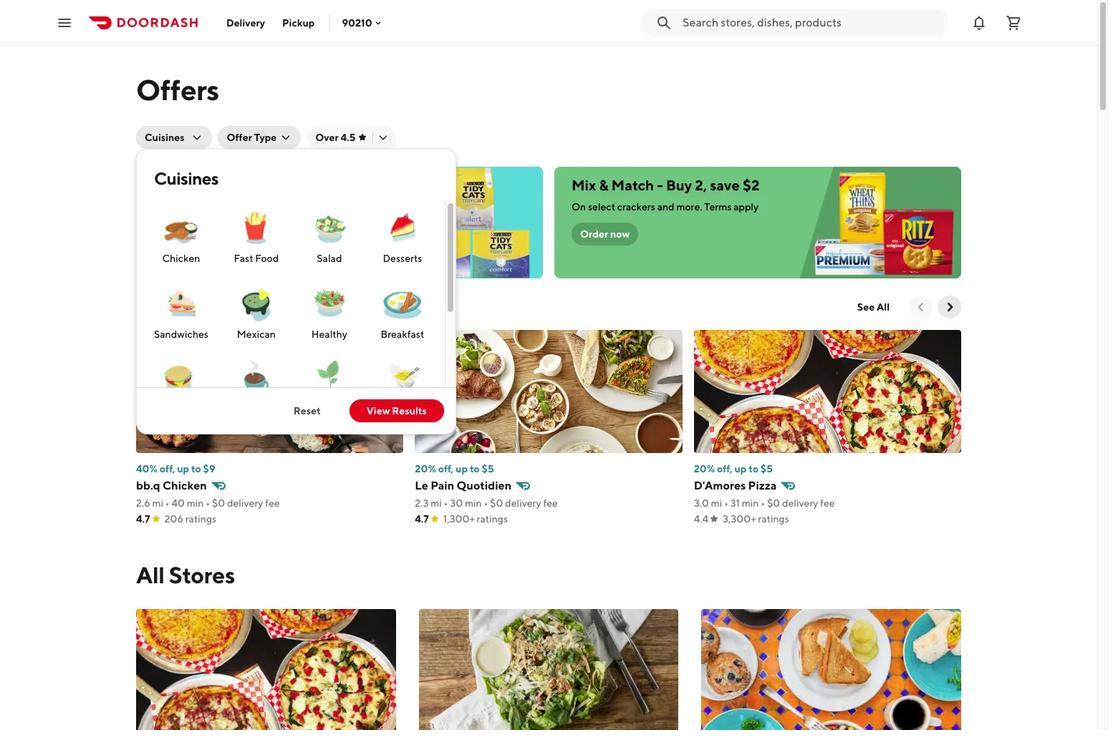 Task type: locate. For each thing, give the bounding box(es) containing it.
bb.q
[[136, 479, 160, 493]]

off, up "bb.q chicken"
[[160, 464, 175, 475]]

2 20% from the left
[[694, 464, 715, 475]]

1 horizontal spatial $0
[[490, 498, 503, 509]]

chicken down 11/20.
[[162, 253, 200, 264]]

1 vertical spatial cuisines
[[154, 168, 219, 188]]

• left 30
[[444, 498, 448, 509]]

3.0 mi • 31 min • $0 delivery fee
[[694, 498, 835, 509]]

delivery up 3,300+ ratings
[[782, 498, 819, 509]]

- up 'on select crackers and more. terms apply'
[[657, 177, 663, 193]]

order now button
[[572, 223, 639, 246]]

2 horizontal spatial mi
[[711, 498, 722, 509]]

more
[[215, 194, 250, 211]]

2 20% off, up to $5 from the left
[[694, 464, 773, 475]]

healthy
[[312, 329, 348, 340]]

1 horizontal spatial mi
[[431, 498, 442, 509]]

1 horizontal spatial ratings
[[477, 514, 508, 525]]

view results button
[[349, 400, 444, 423]]

5 • from the left
[[724, 498, 729, 509]]

order down 11/20.
[[162, 246, 190, 257]]

1,300+ ratings
[[443, 514, 508, 525]]

mi for le
[[431, 498, 442, 509]]

$5 up quotidien
[[482, 464, 494, 475]]

1 delivery from the left
[[227, 498, 263, 509]]

open menu image
[[56, 14, 73, 31]]

2 fee from the left
[[543, 498, 558, 509]]

all stores
[[136, 562, 235, 589]]

2 off, from the left
[[438, 464, 454, 475]]

buy
[[153, 177, 179, 193], [666, 177, 692, 193]]

3 $0 from the left
[[767, 498, 780, 509]]

buy left 2, at right
[[666, 177, 692, 193]]

20% off, up to $5 up le pain quotidien in the left of the page
[[415, 464, 494, 475]]

to for pain
[[470, 464, 480, 475]]

up up 'd'amores pizza'
[[735, 464, 747, 475]]

0 horizontal spatial all
[[136, 562, 165, 589]]

0 vertical spatial order
[[580, 229, 608, 240]]

chicken up 40
[[163, 479, 207, 493]]

buy up cats
[[153, 177, 179, 193]]

0 vertical spatial terms
[[705, 201, 732, 213]]

0 vertical spatial apply
[[734, 201, 759, 213]]

1 off, from the left
[[160, 464, 175, 475]]

3 to from the left
[[749, 464, 759, 475]]

• left 31
[[724, 498, 729, 509]]

over 4.5
[[315, 132, 356, 143]]

0 horizontal spatial fee
[[265, 498, 280, 509]]

1 vertical spatial terms
[[212, 219, 240, 230]]

1 4.7 from the left
[[136, 514, 150, 525]]

2 buy from the left
[[666, 177, 692, 193]]

now down cats
[[153, 219, 175, 230]]

select down &
[[588, 201, 616, 213]]

4.7 for bb.q
[[136, 514, 150, 525]]

apply down more
[[242, 219, 267, 230]]

2 horizontal spatial delivery
[[782, 498, 819, 509]]

20% off, up to $5
[[415, 464, 494, 475], [694, 464, 773, 475]]

2 $0 from the left
[[490, 498, 503, 509]]

apply
[[734, 201, 759, 213], [242, 219, 267, 230]]

• up the '206 ratings'
[[206, 498, 210, 509]]

all left stores
[[136, 562, 165, 589]]

to up quotidien
[[470, 464, 480, 475]]

min for pain
[[465, 498, 482, 509]]

0 horizontal spatial delivery
[[227, 498, 263, 509]]

ratings down 2.3 mi • 30 min • $0 delivery fee
[[477, 514, 508, 525]]

stores
[[169, 562, 235, 589]]

$5 up pizza
[[761, 464, 773, 475]]

206 ratings
[[164, 514, 216, 525]]

1 horizontal spatial 20%
[[694, 464, 715, 475]]

2 to from the left
[[470, 464, 480, 475]]

1 horizontal spatial $5
[[761, 464, 773, 475]]

next button of carousel image
[[943, 300, 957, 315]]

1 buy from the left
[[153, 177, 179, 193]]

0 horizontal spatial ratings
[[185, 514, 216, 525]]

up
[[177, 464, 189, 475], [456, 464, 468, 475], [735, 464, 747, 475]]

0 vertical spatial chicken
[[162, 253, 200, 264]]

mi
[[152, 498, 163, 509], [431, 498, 442, 509], [711, 498, 722, 509]]

20%
[[415, 464, 436, 475], [694, 464, 715, 475]]

delivery
[[227, 498, 263, 509], [505, 498, 541, 509], [782, 498, 819, 509]]

1 horizontal spatial buy
[[666, 177, 692, 193]]

6 • from the left
[[761, 498, 765, 509]]

40
[[172, 498, 185, 509]]

select right the on
[[265, 177, 305, 193]]

$0 down quotidien
[[490, 498, 503, 509]]

up up le pain quotidien in the left of the page
[[456, 464, 468, 475]]

view results
[[367, 406, 427, 417]]

salad
[[317, 253, 342, 264]]

3 fee from the left
[[821, 498, 835, 509]]

1 horizontal spatial save
[[710, 177, 740, 193]]

0 horizontal spatial 20%
[[415, 464, 436, 475]]

3 delivery from the left
[[782, 498, 819, 509]]

4.7 down '2.6' on the left of the page
[[136, 514, 150, 525]]

2 delivery from the left
[[505, 498, 541, 509]]

to left $9
[[191, 464, 201, 475]]

0 horizontal spatial mi
[[152, 498, 163, 509]]

chicken
[[162, 253, 200, 264], [163, 479, 207, 493]]

1 20% from the left
[[415, 464, 436, 475]]

• down quotidien
[[484, 498, 488, 509]]

3 ratings from the left
[[758, 514, 789, 525]]

select inside buy 1, save $1 on select tidy cats and more
[[265, 177, 305, 193]]

2 up from the left
[[456, 464, 468, 475]]

ratings down the 2.6 mi • 40 min • $0 delivery fee
[[185, 514, 216, 525]]

match
[[612, 177, 654, 193]]

20% up d'amores
[[694, 464, 715, 475]]

1 vertical spatial -
[[177, 219, 181, 230]]

now down 11/20.
[[192, 246, 214, 257]]

your best deals link
[[136, 296, 260, 319]]

2 horizontal spatial up
[[735, 464, 747, 475]]

1 $5 from the left
[[482, 464, 494, 475]]

1 min from the left
[[187, 498, 204, 509]]

• up 3,300+ ratings
[[761, 498, 765, 509]]

apply down $2
[[734, 201, 759, 213]]

$1
[[227, 177, 242, 193]]

2 4.7 from the left
[[415, 514, 429, 525]]

delivery for le pain quotidien
[[505, 498, 541, 509]]

0 horizontal spatial 4.7
[[136, 514, 150, 525]]

&
[[599, 177, 609, 193]]

0 horizontal spatial off,
[[160, 464, 175, 475]]

2 horizontal spatial min
[[742, 498, 759, 509]]

terms down 2, at right
[[705, 201, 732, 213]]

2 horizontal spatial ratings
[[758, 514, 789, 525]]

1 • from the left
[[165, 498, 170, 509]]

1 horizontal spatial -
[[657, 177, 663, 193]]

now - 11/20. terms apply
[[153, 219, 267, 230]]

1 horizontal spatial all
[[877, 302, 890, 313]]

1 vertical spatial now
[[192, 246, 214, 257]]

$0 down pizza
[[767, 498, 780, 509]]

save
[[195, 177, 225, 193], [710, 177, 740, 193]]

1 horizontal spatial 20% off, up to $5
[[694, 464, 773, 475]]

mi right 3.0
[[711, 498, 722, 509]]

fee for le pain quotidien
[[543, 498, 558, 509]]

order left now
[[580, 229, 608, 240]]

up for pizza
[[735, 464, 747, 475]]

3.0
[[694, 498, 709, 509]]

1 up from the left
[[177, 464, 189, 475]]

type
[[254, 132, 277, 143]]

terms down more
[[212, 219, 240, 230]]

1 horizontal spatial select
[[588, 201, 616, 213]]

select
[[265, 177, 305, 193], [588, 201, 616, 213]]

1 horizontal spatial 4.7
[[415, 514, 429, 525]]

- left 11/20.
[[177, 219, 181, 230]]

on select crackers and more. terms apply
[[572, 201, 759, 213]]

$0 up the '206 ratings'
[[212, 498, 225, 509]]

1,300+
[[443, 514, 475, 525]]

3 • from the left
[[444, 498, 448, 509]]

off, up pain on the bottom left
[[438, 464, 454, 475]]

2 $5 from the left
[[761, 464, 773, 475]]

min up the '206 ratings'
[[187, 498, 204, 509]]

quotidien
[[457, 479, 512, 493]]

and inside buy 1, save $1 on select tidy cats and more
[[187, 194, 212, 211]]

3 mi from the left
[[711, 498, 722, 509]]

0 horizontal spatial select
[[265, 177, 305, 193]]

to
[[191, 464, 201, 475], [470, 464, 480, 475], [749, 464, 759, 475]]

• left 40
[[165, 498, 170, 509]]

1 horizontal spatial delivery
[[505, 498, 541, 509]]

mi right 2.3
[[431, 498, 442, 509]]

1 20% off, up to $5 from the left
[[415, 464, 494, 475]]

0 vertical spatial select
[[265, 177, 305, 193]]

cuisines down offers
[[145, 132, 185, 143]]

1 fee from the left
[[265, 498, 280, 509]]

offer type
[[227, 132, 277, 143]]

offers
[[136, 73, 219, 107]]

desserts
[[383, 253, 422, 264]]

2 horizontal spatial to
[[749, 464, 759, 475]]

and down 1,
[[187, 194, 212, 211]]

0 horizontal spatial $5
[[482, 464, 494, 475]]

terms
[[705, 201, 732, 213], [212, 219, 240, 230]]

1 horizontal spatial now
[[192, 246, 214, 257]]

1 mi from the left
[[152, 498, 163, 509]]

1 to from the left
[[191, 464, 201, 475]]

2 min from the left
[[465, 498, 482, 509]]

0 horizontal spatial min
[[187, 498, 204, 509]]

3 off, from the left
[[717, 464, 733, 475]]

2 horizontal spatial fee
[[821, 498, 835, 509]]

up up "bb.q chicken"
[[177, 464, 189, 475]]

0 horizontal spatial $0
[[212, 498, 225, 509]]

ratings down 3.0 mi • 31 min • $0 delivery fee
[[758, 514, 789, 525]]

off,
[[160, 464, 175, 475], [438, 464, 454, 475], [717, 464, 733, 475]]

mix
[[572, 177, 596, 193]]

delivery for bb.q chicken
[[227, 498, 263, 509]]

30
[[450, 498, 463, 509]]

1 vertical spatial chicken
[[163, 479, 207, 493]]

2 mi from the left
[[431, 498, 442, 509]]

20% off, up to $5 up 'd'amores pizza'
[[694, 464, 773, 475]]

all right see
[[877, 302, 890, 313]]

off, for pain
[[438, 464, 454, 475]]

save right 1,
[[195, 177, 225, 193]]

fee
[[265, 498, 280, 509], [543, 498, 558, 509], [821, 498, 835, 509]]

2 horizontal spatial off,
[[717, 464, 733, 475]]

and down mix & match - buy 2, save $2
[[658, 201, 675, 213]]

pain
[[431, 479, 454, 493]]

1 vertical spatial apply
[[242, 219, 267, 230]]

to for chicken
[[191, 464, 201, 475]]

90210 button
[[342, 17, 384, 28]]

1 ratings from the left
[[185, 514, 216, 525]]

on
[[245, 177, 262, 193]]

0 horizontal spatial buy
[[153, 177, 179, 193]]

$2
[[743, 177, 760, 193]]

cuisines up cats
[[154, 168, 219, 188]]

$5 for le pain quotidien
[[482, 464, 494, 475]]

1 horizontal spatial to
[[470, 464, 480, 475]]

mi right '2.6' on the left of the page
[[152, 498, 163, 509]]

0 horizontal spatial apply
[[242, 219, 267, 230]]

Store search: begin typing to search for stores available on DoorDash text field
[[683, 15, 939, 30]]

1 horizontal spatial off,
[[438, 464, 454, 475]]

offer type button
[[218, 126, 301, 149]]

2 horizontal spatial $0
[[767, 498, 780, 509]]

1 horizontal spatial order
[[580, 229, 608, 240]]

0 vertical spatial now
[[153, 219, 175, 230]]

0 horizontal spatial to
[[191, 464, 201, 475]]

1 vertical spatial select
[[588, 201, 616, 213]]

delivery right 40
[[227, 498, 263, 509]]

pizza
[[748, 479, 777, 493]]

$5
[[482, 464, 494, 475], [761, 464, 773, 475]]

3 min from the left
[[742, 498, 759, 509]]

0 horizontal spatial up
[[177, 464, 189, 475]]

20% up le
[[415, 464, 436, 475]]

now
[[153, 219, 175, 230], [192, 246, 214, 257]]

20% off, up to $5 for pain
[[415, 464, 494, 475]]

0 vertical spatial cuisines
[[145, 132, 185, 143]]

results
[[392, 406, 427, 417]]

$5 for d'amores pizza
[[761, 464, 773, 475]]

0 horizontal spatial and
[[187, 194, 212, 211]]

save right 2, at right
[[710, 177, 740, 193]]

1 horizontal spatial fee
[[543, 498, 558, 509]]

1 vertical spatial all
[[136, 562, 165, 589]]

$0
[[212, 498, 225, 509], [490, 498, 503, 509], [767, 498, 780, 509]]

1 horizontal spatial min
[[465, 498, 482, 509]]

1 vertical spatial order
[[162, 246, 190, 257]]

40% off, up to $9
[[136, 464, 215, 475]]

ratings
[[185, 514, 216, 525], [477, 514, 508, 525], [758, 514, 789, 525]]

•
[[165, 498, 170, 509], [206, 498, 210, 509], [444, 498, 448, 509], [484, 498, 488, 509], [724, 498, 729, 509], [761, 498, 765, 509]]

off, up d'amores
[[717, 464, 733, 475]]

4.7 down 2.3
[[415, 514, 429, 525]]

4.7 for le
[[415, 514, 429, 525]]

see
[[858, 302, 875, 313]]

1 horizontal spatial up
[[456, 464, 468, 475]]

min right 31
[[742, 498, 759, 509]]

$0 for d'amores pizza
[[767, 498, 780, 509]]

delivery down quotidien
[[505, 498, 541, 509]]

1 $0 from the left
[[212, 498, 225, 509]]

ratings for d'amores pizza
[[758, 514, 789, 525]]

cuisines
[[145, 132, 185, 143], [154, 168, 219, 188]]

0 vertical spatial -
[[657, 177, 663, 193]]

0 horizontal spatial 20% off, up to $5
[[415, 464, 494, 475]]

min up 1,300+ ratings
[[465, 498, 482, 509]]

to up pizza
[[749, 464, 759, 475]]

cuisines inside button
[[145, 132, 185, 143]]

2 ratings from the left
[[477, 514, 508, 525]]

-
[[657, 177, 663, 193], [177, 219, 181, 230]]

delivery
[[226, 17, 265, 28]]

3 up from the left
[[735, 464, 747, 475]]

1 save from the left
[[195, 177, 225, 193]]

view
[[367, 406, 390, 417]]

0 horizontal spatial save
[[195, 177, 225, 193]]

0 horizontal spatial order
[[162, 246, 190, 257]]

1 horizontal spatial apply
[[734, 201, 759, 213]]



Task type: vqa. For each thing, say whether or not it's contained in the screenshot.


Task type: describe. For each thing, give the bounding box(es) containing it.
2.3
[[415, 498, 429, 509]]

order for mix & match - buy 2, save $2
[[580, 229, 608, 240]]

on
[[572, 201, 586, 213]]

2 • from the left
[[206, 498, 210, 509]]

crackers
[[618, 201, 656, 213]]

fee for bb.q chicken
[[265, 498, 280, 509]]

min for chicken
[[187, 498, 204, 509]]

90210
[[342, 17, 372, 28]]

1 horizontal spatial terms
[[705, 201, 732, 213]]

le
[[415, 479, 428, 493]]

4.5
[[341, 132, 356, 143]]

food
[[255, 253, 279, 264]]

see all
[[858, 302, 890, 313]]

delivery button
[[218, 11, 274, 34]]

ratings for bb.q chicken
[[185, 514, 216, 525]]

see all link
[[849, 296, 899, 319]]

offer
[[227, 132, 252, 143]]

your best deals
[[136, 297, 260, 317]]

breakfast
[[381, 329, 424, 340]]

ratings for le pain quotidien
[[477, 514, 508, 525]]

now
[[610, 229, 630, 240]]

save inside buy 1, save $1 on select tidy cats and more
[[195, 177, 225, 193]]

order now
[[162, 246, 214, 257]]

3,300+ ratings
[[723, 514, 789, 525]]

reset button
[[276, 400, 338, 423]]

31
[[731, 498, 740, 509]]

d'amores pizza
[[694, 479, 777, 493]]

order now button
[[153, 240, 222, 263]]

min for pizza
[[742, 498, 759, 509]]

fast
[[234, 253, 253, 264]]

order for buy 1, save $1 on select tidy cats and more
[[162, 246, 190, 257]]

pickup button
[[274, 11, 323, 34]]

20% off, up to $5 for pizza
[[694, 464, 773, 475]]

$0 for bb.q chicken
[[212, 498, 225, 509]]

20% for d'amores
[[694, 464, 715, 475]]

1 chicken from the top
[[162, 253, 200, 264]]

1,
[[182, 177, 192, 193]]

now inside button
[[192, 246, 214, 257]]

le pain quotidien
[[415, 479, 512, 493]]

2,
[[695, 177, 707, 193]]

2.3 mi • 30 min • $0 delivery fee
[[415, 498, 558, 509]]

20% for le
[[415, 464, 436, 475]]

buy inside buy 1, save $1 on select tidy cats and more
[[153, 177, 179, 193]]

fee for d'amores pizza
[[821, 498, 835, 509]]

best
[[176, 297, 212, 317]]

off, for chicken
[[160, 464, 175, 475]]

206
[[164, 514, 183, 525]]

your
[[136, 297, 173, 317]]

3,300+
[[723, 514, 756, 525]]

0 horizontal spatial now
[[153, 219, 175, 230]]

reset
[[294, 406, 321, 417]]

0 horizontal spatial terms
[[212, 219, 240, 230]]

4.4
[[694, 514, 709, 525]]

order now
[[580, 229, 630, 240]]

pickup
[[282, 17, 315, 28]]

0 items, open order cart image
[[1005, 14, 1023, 31]]

4 • from the left
[[484, 498, 488, 509]]

bb.q chicken
[[136, 479, 207, 493]]

over 4.5 button
[[307, 126, 397, 149]]

2 save from the left
[[710, 177, 740, 193]]

more.
[[677, 201, 703, 213]]

cats
[[153, 194, 184, 211]]

off, for pizza
[[717, 464, 733, 475]]

cuisines button
[[136, 126, 212, 149]]

2 chicken from the top
[[163, 479, 207, 493]]

d'amores
[[694, 479, 746, 493]]

1 horizontal spatial and
[[658, 201, 675, 213]]

0 horizontal spatial -
[[177, 219, 181, 230]]

$9
[[203, 464, 215, 475]]

previous button of carousel image
[[914, 300, 929, 315]]

tidy
[[308, 177, 336, 193]]

40%
[[136, 464, 158, 475]]

buy 1, save $1 on select tidy cats and more
[[153, 177, 336, 211]]

fast food
[[234, 253, 279, 264]]

delivery for d'amores pizza
[[782, 498, 819, 509]]

mix & match - buy 2, save $2
[[572, 177, 760, 193]]

0 vertical spatial all
[[877, 302, 890, 313]]

up for chicken
[[177, 464, 189, 475]]

2.6
[[136, 498, 150, 509]]

2.6 mi • 40 min • $0 delivery fee
[[136, 498, 280, 509]]

mexican
[[237, 329, 276, 340]]

11/20.
[[183, 219, 210, 230]]

to for pizza
[[749, 464, 759, 475]]

mi for d'amores
[[711, 498, 722, 509]]

up for pain
[[456, 464, 468, 475]]

sandwiches
[[154, 329, 208, 340]]

$0 for le pain quotidien
[[490, 498, 503, 509]]

deals
[[215, 297, 260, 317]]

mi for bb.q
[[152, 498, 163, 509]]

notification bell image
[[971, 14, 988, 31]]

over
[[315, 132, 339, 143]]



